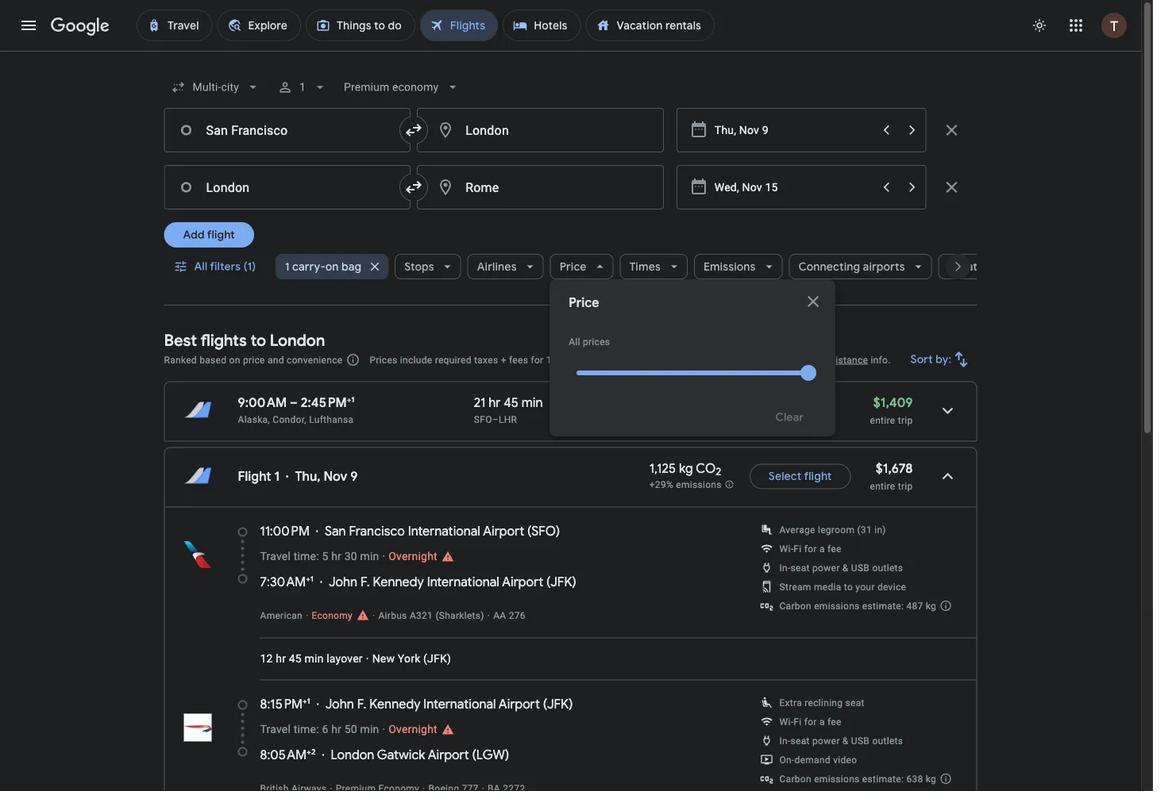 Task type: vqa. For each thing, say whether or not it's contained in the screenshot.
"tab list"
no



Task type: locate. For each thing, give the bounding box(es) containing it.
2 vertical spatial emissions
[[814, 774, 860, 785]]

0 vertical spatial jfk
[[551, 574, 572, 590]]

in- up on- on the right of the page
[[779, 736, 791, 747]]

1 horizontal spatial –
[[492, 414, 499, 425]]

john f. kennedy international airport ( jfk ) up (sharklets)
[[329, 574, 576, 590]]

+ up lufthansa
[[347, 395, 351, 405]]

price right "airlines" popup button
[[559, 260, 586, 274]]

1 trip from the top
[[898, 415, 913, 426]]

in- up stream
[[779, 563, 791, 574]]

flight details. leaves san francisco international airport at 9:00 am on thursday, november 9 and arrives at heathrow airport at 2:45 pm on friday, november 10. image
[[929, 392, 967, 430]]

1 carry-on bag button
[[275, 248, 388, 286]]

price
[[559, 260, 586, 274], [569, 295, 599, 311]]

overnight
[[389, 550, 437, 563], [389, 723, 437, 737]]

entire
[[870, 415, 895, 426], [870, 481, 895, 492]]

on for based
[[229, 355, 240, 366]]

1 horizontal spatial  image
[[382, 550, 385, 563]]

7:30 am + 1
[[260, 574, 314, 590]]

+ for 7:30 am
[[306, 574, 310, 584]]

new york ( jfk )
[[372, 653, 451, 666]]

&
[[842, 563, 849, 574], [842, 736, 849, 747]]

2 wi-fi for a fee from the top
[[779, 717, 842, 728]]

1 vertical spatial london
[[331, 747, 374, 764]]

carbon
[[779, 601, 812, 612], [779, 774, 812, 785]]

0 vertical spatial carbon
[[779, 601, 812, 612]]

emissions
[[676, 480, 722, 491], [814, 601, 860, 612], [814, 774, 860, 785]]

$1,678 entire trip
[[870, 461, 913, 492]]

1 vertical spatial all
[[569, 337, 580, 348]]

2 fi from the top
[[794, 717, 802, 728]]

Departure text field
[[715, 166, 872, 209]]

2 estimate: from the top
[[862, 774, 904, 785]]

 image
[[487, 610, 490, 621], [366, 653, 369, 666], [382, 723, 385, 737]]

2 vertical spatial  image
[[482, 783, 484, 792]]

0 vertical spatial in-seat power & usb outlets
[[779, 563, 903, 574]]

to for media
[[844, 582, 853, 593]]

media
[[814, 582, 841, 593]]

0 horizontal spatial all
[[194, 260, 207, 274]]

hr right 21
[[489, 395, 501, 411]]

on left bag
[[325, 260, 338, 274]]

emissions down the co
[[676, 480, 722, 491]]

1 horizontal spatial all
[[569, 337, 580, 348]]

–
[[290, 395, 298, 411], [492, 414, 499, 425]]

main menu image
[[19, 16, 38, 35]]

min right 30
[[360, 550, 379, 563]]

 image for 50
[[382, 723, 385, 737]]

kennedy
[[373, 574, 424, 590], [369, 696, 421, 713]]

carbon down on- on the right of the page
[[779, 774, 812, 785]]

0 vertical spatial on
[[325, 260, 338, 274]]

1 vertical spatial emissions
[[814, 601, 860, 612]]

0 vertical spatial fi
[[794, 544, 802, 555]]

0 vertical spatial all
[[194, 260, 207, 274]]

0 vertical spatial  image
[[487, 610, 490, 621]]

11:00 pm
[[260, 523, 310, 540]]

0 vertical spatial power
[[812, 563, 840, 574]]

total duration 21 hr 45 min. element
[[474, 395, 577, 413]]

in-seat power & usb outlets up video
[[779, 736, 903, 747]]

lufthansa
[[309, 414, 354, 425]]

average legroom (31 in)
[[779, 525, 886, 536]]

travel for 11:00 pm
[[260, 550, 291, 563]]

2 down travel time: 6 hr 50 min
[[311, 747, 316, 757]]

remove flight from london to rome on wed, nov 15 image
[[942, 178, 961, 197]]

kg right 487
[[926, 601, 936, 612]]

in- for san francisco international airport ( sfo )
[[779, 563, 791, 574]]

best flights to london
[[164, 330, 325, 351]]

0 vertical spatial 45
[[504, 395, 518, 411]]

1 vertical spatial outlets
[[872, 736, 903, 747]]

1 swap origin and destination. image from the top
[[404, 121, 423, 140]]

on-demand video
[[779, 755, 857, 766]]

0 vertical spatial to
[[251, 330, 266, 351]]

for
[[531, 355, 544, 366], [804, 544, 817, 555], [804, 717, 817, 728]]

seat up stream
[[791, 563, 810, 574]]

45 right the 12
[[289, 653, 302, 666]]

1 vertical spatial for
[[804, 544, 817, 555]]

carbon emissions estimate: 487 kilograms element
[[779, 601, 936, 612]]

0 vertical spatial entire
[[870, 415, 895, 426]]

7:30 am
[[260, 574, 306, 590]]

2 usb from the top
[[851, 736, 870, 747]]

trip for $1,678
[[898, 481, 913, 492]]

entire inside $1,409 entire trip
[[870, 415, 895, 426]]

kg for john f. kennedy international airport ( jfk )
[[926, 774, 936, 785]]

all for all filters (1)
[[194, 260, 207, 274]]

power up media
[[812, 563, 840, 574]]

1 vertical spatial wi-fi for a fee
[[779, 717, 842, 728]]

seat right the reclining
[[845, 698, 865, 709]]

swap origin and destination. image
[[404, 121, 423, 140], [404, 178, 423, 197]]

all inside button
[[194, 260, 207, 274]]

2 a from the top
[[819, 717, 825, 728]]

time: left 5
[[294, 550, 319, 563]]

1 travel from the top
[[260, 550, 291, 563]]

1 horizontal spatial to
[[844, 582, 853, 593]]

kg up +29% emissions
[[679, 461, 693, 477]]

for down average
[[804, 544, 817, 555]]

1409 US dollars text field
[[873, 395, 913, 411]]

wi-fi for a fee down average
[[779, 544, 842, 555]]

all up adult.
[[569, 337, 580, 348]]

None search field
[[164, 68, 1020, 437]]

+ down travel time: 5 hr 30 min
[[306, 574, 310, 584]]

2 outlets from the top
[[872, 736, 903, 747]]

seat for john f. kennedy international airport ( jfk )
[[791, 736, 810, 747]]

1 inside 7:30 am + 1
[[310, 574, 314, 584]]

1 horizontal spatial 2
[[716, 465, 721, 479]]

on inside popup button
[[325, 260, 338, 274]]

thu,
[[295, 469, 321, 485]]

1 horizontal spatial 45
[[504, 395, 518, 411]]

fee for san francisco international airport ( sfo )
[[828, 544, 842, 555]]

0 vertical spatial wi-fi for a fee
[[779, 544, 842, 555]]

power for san francisco international airport ( sfo )
[[812, 563, 840, 574]]

sfo
[[474, 414, 492, 425], [531, 523, 556, 540]]

2 entire from the top
[[870, 481, 895, 492]]

)
[[556, 523, 560, 540], [572, 574, 576, 590], [447, 653, 451, 666], [569, 696, 573, 713], [505, 747, 509, 764]]

usb up video
[[851, 736, 870, 747]]

9:00 am – 2:45 pm + 1
[[238, 395, 355, 411]]

f.
[[361, 574, 370, 590], [357, 696, 366, 713]]

2 power from the top
[[812, 736, 840, 747]]

1 outlets from the top
[[872, 563, 903, 574]]

1 button
[[271, 68, 334, 106]]

– up alaska, condor, lufthansa on the bottom left of page
[[290, 395, 298, 411]]

ranked based on price and convenience
[[164, 355, 343, 366]]

f. up 50
[[357, 696, 366, 713]]

0 vertical spatial 2
[[716, 465, 721, 479]]

– down the total duration 21 hr 45 min. element
[[492, 414, 499, 425]]

Departure time: 8:15 PM on  Friday, November 10. text field
[[260, 696, 310, 713]]

jfk
[[551, 574, 572, 590], [427, 653, 447, 666], [547, 696, 569, 713]]

time: for 8:05 am
[[294, 723, 319, 737]]

flight right select
[[804, 470, 832, 484]]

0 horizontal spatial sfo
[[474, 414, 492, 425]]

+29% emissions
[[649, 480, 722, 491]]

for right fees in the left of the page
[[531, 355, 544, 366]]

1 vertical spatial seat
[[845, 698, 865, 709]]

0 vertical spatial wi-
[[779, 544, 794, 555]]

swap origin and destination. image for departure text field
[[404, 121, 423, 140]]

co
[[696, 461, 716, 477]]

0 vertical spatial estimate:
[[862, 601, 904, 612]]

2 & from the top
[[842, 736, 849, 747]]

2 time: from the top
[[294, 723, 319, 737]]

entire inside '$1,678 entire trip'
[[870, 481, 895, 492]]

nov
[[324, 469, 347, 485]]

carbon down stream
[[779, 601, 812, 612]]

None text field
[[164, 108, 411, 152], [164, 165, 411, 210], [164, 108, 411, 152], [164, 165, 411, 210]]

0 vertical spatial john
[[329, 574, 358, 590]]

1 vertical spatial trip
[[898, 481, 913, 492]]

a for san francisco international airport ( sfo )
[[819, 544, 825, 555]]

0 horizontal spatial on
[[229, 355, 240, 366]]

seat up demand
[[791, 736, 810, 747]]

economy
[[312, 610, 353, 621]]

2 inside '1,125 kg co 2'
[[716, 465, 721, 479]]

travel up the 7:30 am
[[260, 550, 291, 563]]

usb up your
[[851, 563, 870, 574]]

1 & from the top
[[842, 563, 849, 574]]

45 inside 21 hr 45 min sfo – lhr
[[504, 395, 518, 411]]

2 overnight from the top
[[389, 723, 437, 737]]

1 vertical spatial fi
[[794, 717, 802, 728]]

45
[[504, 395, 518, 411], [289, 653, 302, 666]]

1 vertical spatial flight
[[804, 470, 832, 484]]

$1,409
[[873, 395, 913, 411]]

usb for john f. kennedy international airport ( jfk )
[[851, 736, 870, 747]]

& up video
[[842, 736, 849, 747]]

airports
[[862, 260, 905, 274]]

kennedy up airbus
[[373, 574, 424, 590]]

0 vertical spatial flight
[[207, 228, 235, 242]]

international up (sharklets)
[[427, 574, 499, 590]]

1 power from the top
[[812, 563, 840, 574]]

trip down $1,678
[[898, 481, 913, 492]]

+ up travel time: 6 hr 50 min
[[303, 696, 307, 706]]

+ inside 8:15 pm + 1
[[303, 696, 307, 706]]

 image down travel time: 5 hr 30 min
[[320, 574, 322, 590]]

+ inside 8:05 am + 2
[[307, 747, 311, 757]]

0 horizontal spatial to
[[251, 330, 266, 351]]

0 vertical spatial sfo
[[474, 414, 492, 425]]

(1)
[[243, 260, 256, 274]]

0 horizontal spatial london
[[270, 330, 325, 351]]

in-seat power & usb outlets up stream media to your device
[[779, 563, 903, 574]]

ranked
[[164, 355, 197, 366]]

1 vertical spatial in-seat power & usb outlets
[[779, 736, 903, 747]]

2 swap origin and destination. image from the top
[[404, 178, 423, 197]]

1 fee from the top
[[828, 544, 842, 555]]

learn more about ranking image
[[346, 353, 360, 367]]

 image down lgw
[[482, 783, 484, 792]]

wi-fi for a fee down extra reclining seat
[[779, 717, 842, 728]]

time: for 7:30 am
[[294, 550, 319, 563]]

+ for 8:05 am
[[307, 747, 311, 757]]

1 vertical spatial kg
[[926, 601, 936, 612]]

in-seat power & usb outlets
[[779, 563, 903, 574], [779, 736, 903, 747]]

1 vertical spatial overnight
[[389, 723, 437, 737]]

1 vertical spatial a
[[819, 717, 825, 728]]

1 vertical spatial swap origin and destination. image
[[404, 178, 423, 197]]

time: left 6
[[294, 723, 319, 737]]

0 vertical spatial kennedy
[[373, 574, 424, 590]]

a down extra reclining seat
[[819, 717, 825, 728]]

emissions for john f. kennedy international airport ( jfk )
[[814, 774, 860, 785]]

1 vertical spatial  image
[[366, 653, 369, 666]]

based
[[199, 355, 227, 366]]

power for john f. kennedy international airport ( jfk )
[[812, 736, 840, 747]]

wi- down average
[[779, 544, 794, 555]]

(
[[527, 523, 531, 540], [546, 574, 551, 590], [423, 653, 427, 666], [543, 696, 547, 713], [472, 747, 476, 764]]

1 time: from the top
[[294, 550, 319, 563]]

+ down travel time: 6 hr 50 min
[[307, 747, 311, 757]]

fee for john f. kennedy international airport ( jfk )
[[828, 717, 842, 728]]

0 vertical spatial –
[[290, 395, 298, 411]]

2 travel from the top
[[260, 723, 291, 737]]

2 in-seat power & usb outlets from the top
[[779, 736, 903, 747]]

travel
[[260, 550, 291, 563], [260, 723, 291, 737]]

condor,
[[273, 414, 307, 425]]

 image down francisco
[[382, 550, 385, 563]]

duration button
[[938, 248, 1020, 286]]

london down 50
[[331, 747, 374, 764]]

emissions down video
[[814, 774, 860, 785]]

& up stream media to your device
[[842, 563, 849, 574]]

2
[[716, 465, 721, 479], [311, 747, 316, 757]]

2 wi- from the top
[[779, 717, 794, 728]]

1 vertical spatial –
[[492, 414, 499, 425]]

1 vertical spatial wi-
[[779, 717, 794, 728]]

kennedy down 'new'
[[369, 696, 421, 713]]

flight for add flight
[[207, 228, 235, 242]]

gatwick
[[377, 747, 425, 764]]

wi-fi for a fee
[[779, 544, 842, 555], [779, 717, 842, 728]]

overnight up london gatwick airport ( lgw )
[[389, 723, 437, 737]]

0 vertical spatial in-
[[779, 563, 791, 574]]

fee down average legroom (31 in)
[[828, 544, 842, 555]]

Arrival time: 7:30 AM on  Friday, November 10. text field
[[260, 574, 314, 590]]

0 vertical spatial outlets
[[872, 563, 903, 574]]

to left your
[[844, 582, 853, 593]]

outlets for john f. kennedy international airport ( jfk )
[[872, 736, 903, 747]]

entire down $1,409
[[870, 415, 895, 426]]

& for john f. kennedy international airport ( jfk )
[[842, 736, 849, 747]]

Departure time: 9:00 AM. text field
[[238, 395, 287, 411]]

1
[[299, 81, 306, 94], [285, 260, 289, 274], [546, 355, 552, 366], [351, 395, 355, 405], [274, 469, 280, 485], [310, 574, 314, 584], [307, 696, 310, 706]]

1 vertical spatial usb
[[851, 736, 870, 747]]

min down fees in the left of the page
[[522, 395, 543, 411]]

bag
[[341, 260, 361, 274]]

price down price popup button
[[569, 295, 599, 311]]

0 vertical spatial &
[[842, 563, 849, 574]]

2 vertical spatial kg
[[926, 774, 936, 785]]

john f. kennedy international airport ( jfk ) up london gatwick airport ( lgw )
[[325, 696, 573, 713]]

1 vertical spatial estimate:
[[862, 774, 904, 785]]

carbon emissions estimate: 638 kilograms element
[[779, 774, 936, 785]]

overnight for international
[[389, 550, 437, 563]]

& for san francisco international airport ( sfo )
[[842, 563, 849, 574]]

trip inside '$1,678 entire trip'
[[898, 481, 913, 492]]

 image up gatwick
[[382, 723, 385, 737]]

45 up lhr
[[504, 395, 518, 411]]

fee down the reclining
[[828, 717, 842, 728]]

0 vertical spatial price
[[559, 260, 586, 274]]

2 fee from the top
[[828, 717, 842, 728]]

fi down average
[[794, 544, 802, 555]]

overnight down san francisco international airport ( sfo )
[[389, 550, 437, 563]]

flight inside add flight button
[[207, 228, 235, 242]]

kg right 638
[[926, 774, 936, 785]]

your
[[856, 582, 875, 593]]

8:15 pm
[[260, 696, 303, 713]]

0 vertical spatial swap origin and destination. image
[[404, 121, 423, 140]]

on left the price
[[229, 355, 240, 366]]

alaska, condor, lufthansa
[[238, 414, 354, 425]]

in-seat power & usb outlets for san francisco international airport ( sfo )
[[779, 563, 903, 574]]

flight right add
[[207, 228, 235, 242]]

1 horizontal spatial  image
[[382, 723, 385, 737]]

in- for john f. kennedy international airport ( jfk )
[[779, 736, 791, 747]]

0 horizontal spatial 45
[[289, 653, 302, 666]]

entire for $1,409
[[870, 415, 895, 426]]

john down 30
[[329, 574, 358, 590]]

0 vertical spatial overnight
[[389, 550, 437, 563]]

0 vertical spatial seat
[[791, 563, 810, 574]]

1678 US dollars text field
[[876, 461, 913, 477]]

1 entire from the top
[[870, 415, 895, 426]]

london up convenience
[[270, 330, 325, 351]]

 image left 'new'
[[366, 653, 369, 666]]

0 vertical spatial a
[[819, 544, 825, 555]]

passenger assistance
[[770, 355, 868, 366]]

1 wi- from the top
[[779, 544, 794, 555]]

a down average legroom (31 in)
[[819, 544, 825, 555]]

2 vertical spatial  image
[[382, 723, 385, 737]]

5
[[322, 550, 328, 563]]

fi down extra
[[794, 717, 802, 728]]

estimate: down the device
[[862, 601, 904, 612]]

276
[[509, 610, 526, 621]]

usb
[[851, 563, 870, 574], [851, 736, 870, 747]]

by:
[[936, 353, 952, 367]]

1 fi from the top
[[794, 544, 802, 555]]

2 vertical spatial for
[[804, 717, 817, 728]]

1 horizontal spatial on
[[325, 260, 338, 274]]

1 horizontal spatial london
[[331, 747, 374, 764]]

1 vertical spatial carbon
[[779, 774, 812, 785]]

outlets up the device
[[872, 563, 903, 574]]

international up lgw
[[424, 696, 496, 713]]

min inside 21 hr 45 min sfo – lhr
[[522, 395, 543, 411]]

outlets up carbon emissions estimate: 638 kilograms element
[[872, 736, 903, 747]]

 image left aa
[[487, 610, 490, 621]]

2 in- from the top
[[779, 736, 791, 747]]

2 vertical spatial seat
[[791, 736, 810, 747]]

0 vertical spatial fee
[[828, 544, 842, 555]]

None text field
[[417, 108, 664, 152], [417, 165, 664, 210], [417, 108, 664, 152], [417, 165, 664, 210]]

0 vertical spatial travel
[[260, 550, 291, 563]]

wi- down extra
[[779, 717, 794, 728]]

trip down $1,409
[[898, 415, 913, 426]]

2 up +29% emissions
[[716, 465, 721, 479]]

0 horizontal spatial 2
[[311, 747, 316, 757]]

entire down $1,678
[[870, 481, 895, 492]]

2 horizontal spatial  image
[[487, 610, 490, 621]]

trip inside $1,409 entire trip
[[898, 415, 913, 426]]

wi-fi for a fee for san francisco international airport ( sfo )
[[779, 544, 842, 555]]

all left the filters
[[194, 260, 207, 274]]

to up the price
[[251, 330, 266, 351]]

power
[[812, 563, 840, 574], [812, 736, 840, 747]]

2 carbon from the top
[[779, 774, 812, 785]]

time:
[[294, 550, 319, 563], [294, 723, 319, 737]]

f. down francisco
[[361, 574, 370, 590]]

trip
[[898, 415, 913, 426], [898, 481, 913, 492]]

1 vertical spatial power
[[812, 736, 840, 747]]

travel down 8:15 pm
[[260, 723, 291, 737]]

price
[[243, 355, 265, 366]]

0 vertical spatial  image
[[382, 550, 385, 563]]

passenger assistance button
[[770, 355, 868, 366]]

(sharklets)
[[435, 610, 484, 621]]

1 vertical spatial fee
[[828, 717, 842, 728]]

in-seat power & usb outlets for john f. kennedy international airport ( jfk )
[[779, 736, 903, 747]]

emissions down stream media to your device
[[814, 601, 860, 612]]

1 vertical spatial &
[[842, 736, 849, 747]]

1 horizontal spatial sfo
[[531, 523, 556, 540]]

1 in- from the top
[[779, 563, 791, 574]]

1 vertical spatial travel
[[260, 723, 291, 737]]

international right francisco
[[408, 523, 480, 540]]

1 usb from the top
[[851, 563, 870, 574]]

0 vertical spatial time:
[[294, 550, 319, 563]]

1 carbon from the top
[[779, 601, 812, 612]]

hr right the 12
[[276, 653, 286, 666]]

1 a from the top
[[819, 544, 825, 555]]

2 trip from the top
[[898, 481, 913, 492]]

london
[[270, 330, 325, 351], [331, 747, 374, 764]]

1 vertical spatial 45
[[289, 653, 302, 666]]

wi- for san francisco international airport ( sfo )
[[779, 544, 794, 555]]

1 estimate: from the top
[[862, 601, 904, 612]]

power up on-demand video
[[812, 736, 840, 747]]

1 wi-fi for a fee from the top
[[779, 544, 842, 555]]

connecting
[[798, 260, 860, 274]]

0 vertical spatial trip
[[898, 415, 913, 426]]

 image
[[382, 550, 385, 563], [320, 574, 322, 590], [482, 783, 484, 792]]

aa
[[493, 610, 506, 621]]

adult.
[[554, 355, 579, 366]]

1,125
[[649, 461, 676, 477]]

in-
[[779, 563, 791, 574], [779, 736, 791, 747]]

1 vertical spatial time:
[[294, 723, 319, 737]]

estimate: for john f. kennedy international airport ( jfk )
[[862, 774, 904, 785]]

price inside popup button
[[559, 260, 586, 274]]

Arrival time: 8:05 AM on  Saturday, November 11. text field
[[260, 747, 316, 764]]

1 vertical spatial 2
[[311, 747, 316, 757]]

+ inside 7:30 am + 1
[[306, 574, 310, 584]]

for down extra reclining seat
[[804, 717, 817, 728]]

john up 50
[[325, 696, 354, 713]]

estimate: for san francisco international airport ( sfo )
[[862, 601, 904, 612]]

1 overnight from the top
[[389, 550, 437, 563]]

to for flights
[[251, 330, 266, 351]]

1 in-seat power & usb outlets from the top
[[779, 563, 903, 574]]

0 vertical spatial usb
[[851, 563, 870, 574]]

loading results progress bar
[[0, 51, 1141, 54]]

flight inside select flight button
[[804, 470, 832, 484]]

None field
[[164, 73, 268, 102], [337, 73, 467, 102], [164, 73, 268, 102], [337, 73, 467, 102]]

estimate: left 638
[[862, 774, 904, 785]]

1 vertical spatial  image
[[320, 574, 322, 590]]

in)
[[875, 525, 886, 536]]



Task type: describe. For each thing, give the bounding box(es) containing it.
legroom
[[818, 525, 855, 536]]

 image for layover
[[366, 653, 369, 666]]

swap origin and destination. image for departure text box
[[404, 178, 423, 197]]

9
[[350, 469, 358, 485]]

change appearance image
[[1020, 6, 1059, 44]]

trip for $1,409
[[898, 415, 913, 426]]

wi-fi for a fee for john f. kennedy international airport ( jfk )
[[779, 717, 842, 728]]

select flight button
[[749, 458, 851, 496]]

prices
[[370, 355, 398, 366]]

fees
[[509, 355, 528, 366]]

remove flight from san francisco to london on thu, nov 9 image
[[942, 121, 961, 140]]

select flight
[[769, 470, 832, 484]]

min left layover
[[305, 653, 324, 666]]

fi for san francisco international airport ( sfo )
[[794, 544, 802, 555]]

none search field containing price
[[164, 68, 1020, 437]]

times button
[[619, 248, 687, 286]]

london gatwick airport ( lgw )
[[331, 747, 509, 764]]

close dialog image
[[804, 292, 823, 311]]

new
[[372, 653, 395, 666]]

carbon emissions estimate: 487 kg
[[779, 601, 936, 612]]

45 for 21
[[504, 395, 518, 411]]

12 hr 45 min layover
[[260, 653, 363, 666]]

kg inside '1,125 kg co 2'
[[679, 461, 693, 477]]

filters
[[210, 260, 241, 274]]

fi for john f. kennedy international airport ( jfk )
[[794, 717, 802, 728]]

1 vertical spatial jfk
[[427, 653, 447, 666]]

0 horizontal spatial  image
[[320, 574, 322, 590]]

30
[[344, 550, 357, 563]]

assistance
[[820, 355, 868, 366]]

demand
[[795, 755, 831, 766]]

san francisco international airport ( sfo )
[[325, 523, 560, 540]]

1 vertical spatial john
[[325, 696, 354, 713]]

flight for select flight
[[804, 470, 832, 484]]

8:05 am + 2
[[260, 747, 316, 764]]

emissions for san francisco international airport ( sfo )
[[814, 601, 860, 612]]

a for john f. kennedy international airport ( jfk )
[[819, 717, 825, 728]]

+ inside 9:00 am – 2:45 pm + 1
[[347, 395, 351, 405]]

0 horizontal spatial –
[[290, 395, 298, 411]]

lhr
[[499, 414, 517, 425]]

thu, nov 9
[[295, 469, 358, 485]]

hr inside 21 hr 45 min sfo – lhr
[[489, 395, 501, 411]]

Departure time: 11:00 PM. text field
[[260, 523, 310, 540]]

0 vertical spatial f.
[[361, 574, 370, 590]]

aa 276
[[493, 610, 526, 621]]

on-
[[779, 755, 795, 766]]

layover
[[327, 653, 363, 666]]

0 vertical spatial london
[[270, 330, 325, 351]]

travel for 8:15 pm
[[260, 723, 291, 737]]

hr right 5
[[331, 550, 341, 563]]

21 hr 45 min sfo – lhr
[[474, 395, 543, 425]]

airbus a321 (sharklets)
[[378, 610, 484, 621]]

device
[[877, 582, 906, 593]]

york
[[398, 653, 420, 666]]

add flight
[[183, 228, 235, 242]]

leaves san francisco international airport at 9:00 am on thursday, november 9 and arrives at heathrow airport at 2:45 pm on friday, november 10. element
[[238, 395, 355, 411]]

all for all prices
[[569, 337, 580, 348]]

stops
[[404, 260, 434, 274]]

$1,678
[[876, 461, 913, 477]]

include
[[400, 355, 432, 366]]

2:45 pm
[[301, 395, 347, 411]]

all filters (1) button
[[164, 248, 269, 286]]

for for san francisco international airport ( sfo )
[[804, 544, 817, 555]]

Arrival time: 2:45 PM on  Friday, November 10. text field
[[301, 395, 355, 411]]

seat for san francisco international airport ( sfo )
[[791, 563, 810, 574]]

sfo inside 21 hr 45 min sfo – lhr
[[474, 414, 492, 425]]

lgw
[[476, 747, 505, 764]]

1 vertical spatial john f. kennedy international airport ( jfk )
[[325, 696, 573, 713]]

francisco
[[349, 523, 405, 540]]

0 vertical spatial international
[[408, 523, 480, 540]]

carbon for john f. kennedy international airport ( jfk )
[[779, 774, 812, 785]]

on for carry-
[[325, 260, 338, 274]]

1 carry-on bag
[[285, 260, 361, 274]]

prices include required taxes + fees for 1 adult.
[[370, 355, 579, 366]]

hr right 6
[[331, 723, 341, 737]]

sort by: button
[[904, 341, 977, 379]]

for for john f. kennedy international airport ( jfk )
[[804, 717, 817, 728]]

price button
[[550, 248, 613, 286]]

45 for 12
[[289, 653, 302, 666]]

a321
[[410, 610, 433, 621]]

san
[[325, 523, 346, 540]]

sort
[[911, 353, 933, 367]]

airlines
[[477, 260, 516, 274]]

times
[[629, 260, 660, 274]]

video
[[833, 755, 857, 766]]

american
[[260, 610, 303, 621]]

connecting airports button
[[789, 248, 932, 286]]

0 vertical spatial john f. kennedy international airport ( jfk )
[[329, 574, 576, 590]]

add flight button
[[164, 222, 254, 248]]

airlines button
[[467, 248, 543, 286]]

– inside 21 hr 45 min sfo – lhr
[[492, 414, 499, 425]]

emissions button
[[694, 248, 782, 286]]

stops button
[[394, 248, 461, 286]]

1,125 kg co 2
[[649, 461, 721, 479]]

2 horizontal spatial  image
[[482, 783, 484, 792]]

50
[[344, 723, 357, 737]]

0 vertical spatial emissions
[[676, 480, 722, 491]]

outlets for san francisco international airport ( sfo )
[[872, 563, 903, 574]]

2 vertical spatial international
[[424, 696, 496, 713]]

all prices
[[569, 337, 610, 348]]

prices
[[583, 337, 610, 348]]

1 inside 8:15 pm + 1
[[307, 696, 310, 706]]

638
[[906, 774, 923, 785]]

wi- for john f. kennedy international airport ( jfk )
[[779, 717, 794, 728]]

stream
[[779, 582, 811, 593]]

and
[[268, 355, 284, 366]]

2 inside 8:05 am + 2
[[311, 747, 316, 757]]

passenger
[[770, 355, 817, 366]]

kg for san francisco international airport ( sfo )
[[926, 601, 936, 612]]

8:15 pm + 1
[[260, 696, 310, 713]]

2 vertical spatial jfk
[[547, 696, 569, 713]]

usb for san francisco international airport ( sfo )
[[851, 563, 870, 574]]

convenience
[[287, 355, 343, 366]]

overnight for kennedy
[[389, 723, 437, 737]]

+ left fees in the left of the page
[[501, 355, 506, 366]]

carry-
[[292, 260, 325, 274]]

flight
[[238, 469, 271, 485]]

1 inside 9:00 am – 2:45 pm + 1
[[351, 395, 355, 405]]

+29%
[[649, 480, 673, 491]]

min right 50
[[360, 723, 379, 737]]

extra
[[779, 698, 802, 709]]

1 vertical spatial f.
[[357, 696, 366, 713]]

travel time: 6 hr 50 min
[[260, 723, 379, 737]]

1 vertical spatial price
[[569, 295, 599, 311]]

next image
[[939, 248, 977, 286]]

carbon for san francisco international airport ( sfo )
[[779, 601, 812, 612]]

flight 1
[[238, 469, 280, 485]]

extra reclining seat
[[779, 698, 865, 709]]

entire for $1,678
[[870, 481, 895, 492]]

Departure text field
[[715, 109, 872, 152]]

6
[[322, 723, 328, 737]]

487
[[906, 601, 923, 612]]

sort by:
[[911, 353, 952, 367]]

duration
[[948, 260, 993, 274]]

+ for 8:15 pm
[[303, 696, 307, 706]]

1 vertical spatial kennedy
[[369, 696, 421, 713]]

$1,409 entire trip
[[870, 395, 913, 426]]

21
[[474, 395, 485, 411]]

0 vertical spatial for
[[531, 355, 544, 366]]

1 vertical spatial international
[[427, 574, 499, 590]]

all filters (1)
[[194, 260, 256, 274]]

airbus
[[378, 610, 407, 621]]



